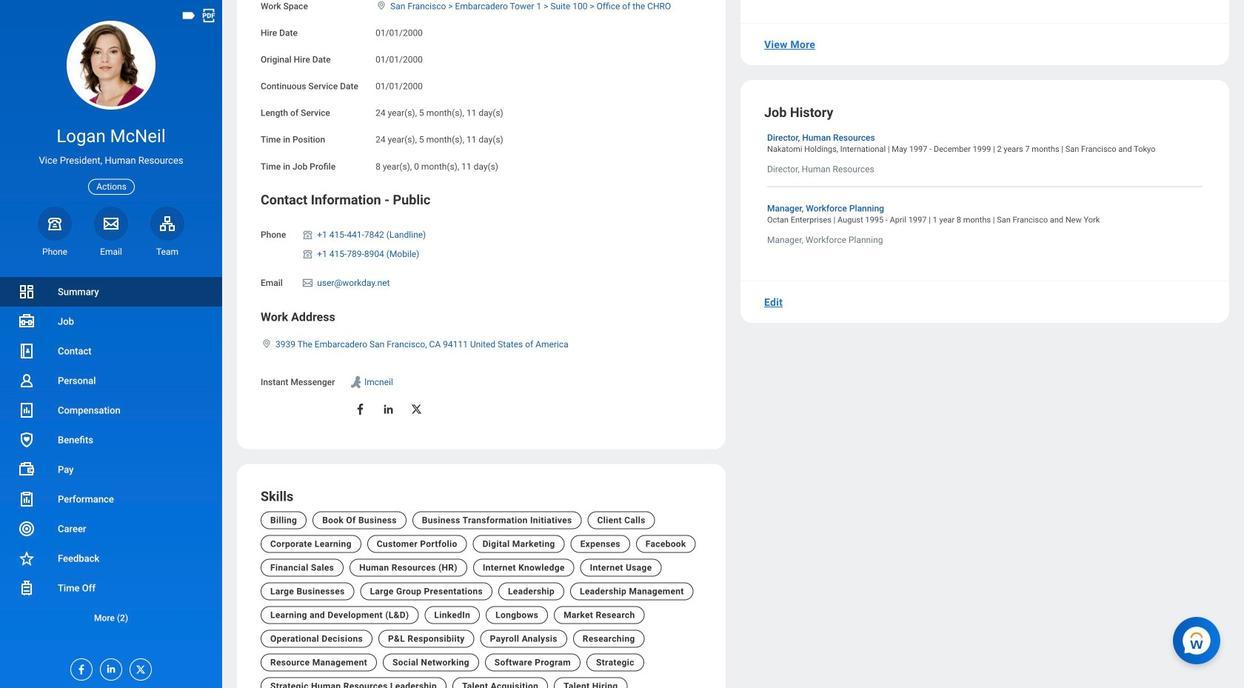 Task type: locate. For each thing, give the bounding box(es) containing it.
0 vertical spatial phone image
[[44, 215, 65, 232]]

career image
[[18, 520, 36, 538]]

0 vertical spatial facebook image
[[354, 402, 367, 416]]

1 vertical spatial mail image
[[301, 277, 314, 289]]

1 vertical spatial phone image
[[301, 248, 314, 260]]

0 horizontal spatial mail image
[[102, 215, 120, 232]]

job image
[[18, 313, 36, 330]]

mail image up email logan mcneil element
[[102, 215, 120, 232]]

x image
[[130, 659, 147, 676]]

social media x image
[[410, 402, 423, 416]]

phone image
[[44, 215, 65, 232], [301, 248, 314, 260]]

items selected list
[[301, 227, 450, 263]]

location image
[[261, 339, 273, 349]]

phone logan mcneil element
[[38, 246, 72, 258]]

1 horizontal spatial mail image
[[301, 277, 314, 289]]

phone image down phone image
[[301, 248, 314, 260]]

list
[[0, 277, 222, 633]]

personal image
[[18, 372, 36, 390]]

pay image
[[18, 461, 36, 479]]

contact image
[[18, 342, 36, 360]]

facebook image left linkedin image at the bottom
[[71, 659, 87, 676]]

phone image up phone logan mcneil element
[[44, 215, 65, 232]]

0 horizontal spatial phone image
[[44, 215, 65, 232]]

phone image
[[301, 229, 314, 241]]

view team image
[[159, 215, 176, 232]]

1 horizontal spatial phone image
[[301, 248, 314, 260]]

facebook image
[[354, 402, 367, 416], [71, 659, 87, 676]]

0 horizontal spatial facebook image
[[71, 659, 87, 676]]

1 vertical spatial facebook image
[[71, 659, 87, 676]]

aim image
[[348, 375, 363, 390]]

linkedin image
[[382, 402, 395, 416]]

group
[[261, 191, 702, 425]]

mail image
[[102, 215, 120, 232], [301, 277, 314, 289]]

mail image inside navigation pane region
[[102, 215, 120, 232]]

mail image down phone image
[[301, 277, 314, 289]]

0 vertical spatial mail image
[[102, 215, 120, 232]]

facebook image down aim image
[[354, 402, 367, 416]]



Task type: describe. For each thing, give the bounding box(es) containing it.
performance image
[[18, 490, 36, 508]]

compensation image
[[18, 401, 36, 419]]

time off image
[[18, 579, 36, 597]]

summary image
[[18, 283, 36, 301]]

benefits image
[[18, 431, 36, 449]]

view printable version (pdf) image
[[201, 7, 217, 24]]

email logan mcneil element
[[94, 246, 128, 258]]

location image
[[376, 0, 387, 11]]

1 horizontal spatial facebook image
[[354, 402, 367, 416]]

tag image
[[181, 7, 197, 24]]

linkedin image
[[101, 659, 117, 675]]

team logan mcneil element
[[150, 246, 184, 258]]

phone image inside items selected list
[[301, 248, 314, 260]]

feedback image
[[18, 550, 36, 567]]

navigation pane region
[[0, 0, 222, 688]]



Task type: vqa. For each thing, say whether or not it's contained in the screenshot.
4th row from the bottom of the page
no



